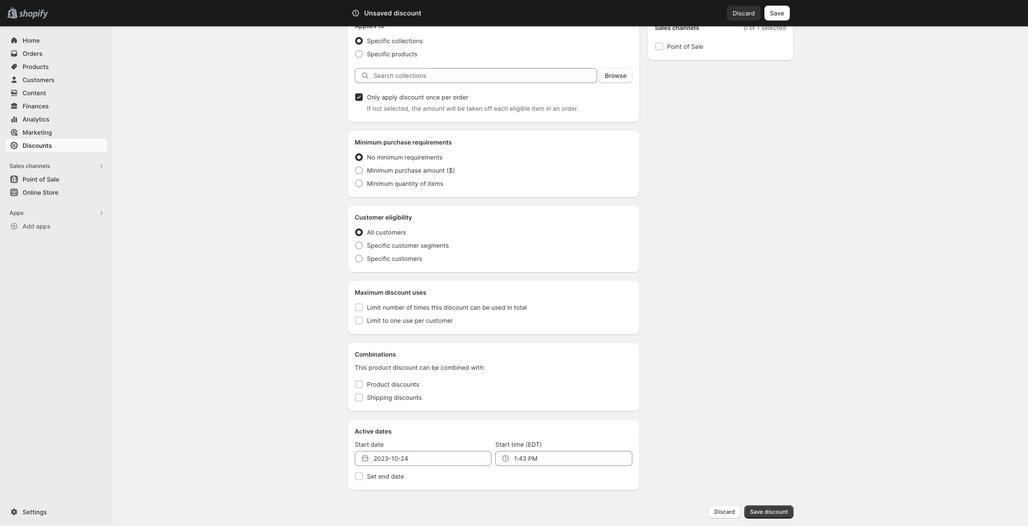 Task type: locate. For each thing, give the bounding box(es) containing it.
can
[[470, 304, 481, 312], [419, 364, 430, 372]]

0 vertical spatial point
[[667, 43, 682, 50]]

0 horizontal spatial sale
[[47, 176, 59, 183]]

1 horizontal spatial per
[[442, 94, 451, 101]]

minimum down no
[[367, 167, 393, 174]]

1 vertical spatial be
[[482, 304, 490, 312]]

date down active dates
[[371, 441, 384, 449]]

channels
[[672, 24, 699, 31], [26, 163, 50, 170]]

0 vertical spatial to
[[378, 22, 384, 30]]

discount
[[394, 9, 421, 17], [399, 94, 424, 101], [385, 289, 411, 297], [444, 304, 468, 312], [393, 364, 418, 372], [765, 509, 788, 516]]

orders link
[[6, 47, 107, 60]]

fixed
[[405, 2, 420, 10]]

be left 'combined'
[[432, 364, 439, 372]]

0 vertical spatial customer
[[392, 242, 419, 250]]

discounts for product discounts
[[391, 381, 419, 389]]

1 vertical spatial purchase
[[395, 167, 421, 174]]

taken
[[467, 105, 483, 112]]

0 vertical spatial per
[[442, 94, 451, 101]]

requirements
[[413, 139, 452, 146], [405, 154, 443, 161]]

0 vertical spatial channels
[[672, 24, 699, 31]]

minimum purchase requirements
[[355, 139, 452, 146]]

customer down this
[[426, 317, 453, 325]]

purchase up 'minimum'
[[383, 139, 411, 146]]

amount down once
[[423, 105, 445, 112]]

date
[[371, 441, 384, 449], [391, 473, 404, 481]]

1 vertical spatial channels
[[26, 163, 50, 170]]

products link
[[6, 60, 107, 73]]

to down unsaved
[[378, 22, 384, 30]]

0 vertical spatial requirements
[[413, 139, 452, 146]]

1 horizontal spatial be
[[458, 105, 465, 112]]

eligibility
[[385, 214, 412, 221]]

0 vertical spatial purchase
[[383, 139, 411, 146]]

discounts down product discounts
[[394, 394, 422, 402]]

if
[[367, 105, 371, 112]]

minimum for minimum purchase requirements
[[355, 139, 382, 146]]

0 vertical spatial save
[[770, 9, 784, 17]]

2 horizontal spatial be
[[482, 304, 490, 312]]

discard
[[733, 9, 755, 17], [715, 509, 735, 516]]

1 horizontal spatial save
[[770, 9, 784, 17]]

start for start date
[[355, 441, 369, 449]]

0 vertical spatial can
[[470, 304, 481, 312]]

save discount button
[[744, 506, 794, 519]]

1 vertical spatial sales
[[9, 163, 24, 170]]

combinations
[[355, 351, 396, 359]]

to for applies
[[378, 22, 384, 30]]

specific for specific collections
[[367, 37, 390, 45]]

can left used
[[470, 304, 481, 312]]

of
[[749, 24, 755, 31], [684, 43, 689, 50], [39, 176, 45, 183], [420, 180, 426, 187], [406, 304, 412, 312]]

0 horizontal spatial can
[[419, 364, 430, 372]]

specific
[[367, 37, 390, 45], [367, 50, 390, 58], [367, 242, 390, 250], [367, 255, 390, 263]]

0 horizontal spatial start
[[355, 441, 369, 449]]

home link
[[6, 34, 107, 47]]

be right will
[[458, 105, 465, 112]]

0 vertical spatial in
[[546, 105, 551, 112]]

1 vertical spatial in
[[507, 304, 512, 312]]

shipping
[[367, 394, 392, 402]]

no minimum requirements
[[367, 154, 443, 161]]

point inside button
[[23, 176, 38, 183]]

discard left the save discount
[[715, 509, 735, 516]]

specific for specific customers
[[367, 255, 390, 263]]

1 vertical spatial amount
[[423, 105, 445, 112]]

1 horizontal spatial sales
[[655, 24, 671, 31]]

number
[[383, 304, 405, 312]]

1 vertical spatial to
[[383, 317, 388, 325]]

0 vertical spatial amount
[[422, 2, 444, 10]]

point
[[667, 43, 682, 50], [23, 176, 38, 183]]

1 horizontal spatial customer
[[426, 317, 453, 325]]

amount up items
[[423, 167, 445, 174]]

customers down customer eligibility
[[376, 229, 406, 236]]

discard button
[[727, 6, 761, 21], [709, 506, 741, 519]]

be left used
[[482, 304, 490, 312]]

channels inside button
[[26, 163, 50, 170]]

sales channels
[[655, 24, 699, 31], [9, 163, 50, 170]]

requirements up the no minimum requirements
[[413, 139, 452, 146]]

apps
[[9, 210, 24, 217]]

0 horizontal spatial sales channels
[[9, 163, 50, 170]]

discard button up the 0
[[727, 6, 761, 21]]

1 vertical spatial sale
[[47, 176, 59, 183]]

start left time
[[495, 441, 510, 449]]

start time (edt)
[[495, 441, 542, 449]]

customer up specific customers
[[392, 242, 419, 250]]

1 vertical spatial limit
[[367, 317, 381, 325]]

1 start from the left
[[355, 441, 369, 449]]

per up will
[[442, 94, 451, 101]]

times
[[414, 304, 430, 312]]

customers
[[23, 76, 54, 84]]

discard button left save discount button
[[709, 506, 741, 519]]

only apply discount once per order
[[367, 94, 468, 101]]

sale inside button
[[47, 176, 59, 183]]

limit number of times this discount can be used in total
[[367, 304, 527, 312]]

save discount
[[750, 509, 788, 516]]

1 horizontal spatial sales channels
[[655, 24, 699, 31]]

online store
[[23, 189, 58, 196]]

can left 'combined'
[[419, 364, 430, 372]]

only
[[367, 94, 380, 101]]

1 horizontal spatial in
[[546, 105, 551, 112]]

3 specific from the top
[[367, 242, 390, 250]]

0 horizontal spatial per
[[415, 317, 424, 325]]

specific for specific products
[[367, 50, 390, 58]]

amount right fixed on the top left of the page
[[422, 2, 444, 10]]

0 horizontal spatial sales
[[9, 163, 24, 170]]

discounts for shipping discounts
[[394, 394, 422, 402]]

amount
[[422, 2, 444, 10], [423, 105, 445, 112], [423, 167, 445, 174]]

1 vertical spatial minimum
[[367, 167, 393, 174]]

0 horizontal spatial be
[[432, 364, 439, 372]]

purchase up quantity
[[395, 167, 421, 174]]

2 start from the left
[[495, 441, 510, 449]]

limit to one use per customer
[[367, 317, 453, 325]]

0 horizontal spatial point
[[23, 176, 38, 183]]

0 horizontal spatial point of sale
[[23, 176, 59, 183]]

discounts up shipping discounts
[[391, 381, 419, 389]]

1 vertical spatial discard button
[[709, 506, 741, 519]]

marketing
[[23, 129, 52, 136]]

1 horizontal spatial start
[[495, 441, 510, 449]]

sales channels button
[[6, 160, 107, 173]]

purchase
[[383, 139, 411, 146], [395, 167, 421, 174]]

2 limit from the top
[[367, 317, 381, 325]]

per right 'use'
[[415, 317, 424, 325]]

2 vertical spatial minimum
[[367, 180, 393, 187]]

0 vertical spatial minimum
[[355, 139, 382, 146]]

of inside button
[[39, 176, 45, 183]]

1 vertical spatial discard
[[715, 509, 735, 516]]

products
[[392, 50, 417, 58]]

(edt)
[[526, 441, 542, 449]]

percentage
[[360, 2, 394, 10]]

browse
[[605, 72, 627, 79]]

1 vertical spatial sales channels
[[9, 163, 50, 170]]

percentage button
[[355, 0, 400, 14]]

per
[[442, 94, 451, 101], [415, 317, 424, 325]]

1 horizontal spatial date
[[391, 473, 404, 481]]

minimum up no
[[355, 139, 382, 146]]

date right end
[[391, 473, 404, 481]]

4 specific from the top
[[367, 255, 390, 263]]

used
[[491, 304, 506, 312]]

limit left one
[[367, 317, 381, 325]]

1 specific from the top
[[367, 37, 390, 45]]

1 horizontal spatial can
[[470, 304, 481, 312]]

1 limit from the top
[[367, 304, 381, 312]]

0 vertical spatial sales
[[655, 24, 671, 31]]

limit down maximum
[[367, 304, 381, 312]]

1 vertical spatial discounts
[[394, 394, 422, 402]]

sales inside button
[[9, 163, 24, 170]]

point of sale
[[667, 43, 704, 50], [23, 176, 59, 183]]

requirements up minimum purchase amount ($)
[[405, 154, 443, 161]]

customers down specific customer segments
[[392, 255, 422, 263]]

1 vertical spatial save
[[750, 509, 763, 516]]

discard for save
[[733, 9, 755, 17]]

active
[[355, 428, 374, 436]]

1 vertical spatial point
[[23, 176, 38, 183]]

minimum quantity of items
[[367, 180, 443, 187]]

2 specific from the top
[[367, 50, 390, 58]]

0 vertical spatial point of sale
[[667, 43, 704, 50]]

0 of 1 selected
[[744, 24, 786, 31]]

content link
[[6, 86, 107, 100]]

0 vertical spatial discounts
[[391, 381, 419, 389]]

1 vertical spatial customers
[[392, 255, 422, 263]]

1 horizontal spatial sale
[[691, 43, 704, 50]]

to left one
[[383, 317, 388, 325]]

search
[[393, 9, 413, 17]]

1 vertical spatial per
[[415, 317, 424, 325]]

limit
[[367, 304, 381, 312], [367, 317, 381, 325]]

quantity
[[395, 180, 418, 187]]

0 vertical spatial discard
[[733, 9, 755, 17]]

discard up the 0
[[733, 9, 755, 17]]

will
[[446, 105, 456, 112]]

start down the active at the bottom left of the page
[[355, 441, 369, 449]]

0 horizontal spatial channels
[[26, 163, 50, 170]]

0 vertical spatial date
[[371, 441, 384, 449]]

total
[[514, 304, 527, 312]]

1 vertical spatial point of sale
[[23, 176, 59, 183]]

0 vertical spatial customers
[[376, 229, 406, 236]]

0 horizontal spatial save
[[750, 509, 763, 516]]

minimum left quantity
[[367, 180, 393, 187]]

1 vertical spatial can
[[419, 364, 430, 372]]

0 vertical spatial discard button
[[727, 6, 761, 21]]

items
[[428, 180, 443, 187]]

Start date text field
[[374, 452, 492, 467]]

customers for all customers
[[376, 229, 406, 236]]

combined
[[441, 364, 469, 372]]

save for save
[[770, 9, 784, 17]]

products
[[23, 63, 49, 70]]

item
[[532, 105, 544, 112]]

not
[[373, 105, 382, 112]]

end
[[378, 473, 389, 481]]

content
[[23, 89, 46, 97]]

0 vertical spatial limit
[[367, 304, 381, 312]]

in left the an
[[546, 105, 551, 112]]

minimum for minimum purchase amount ($)
[[367, 167, 393, 174]]

1 vertical spatial requirements
[[405, 154, 443, 161]]

0 vertical spatial be
[[458, 105, 465, 112]]

save
[[770, 9, 784, 17], [750, 509, 763, 516]]

all customers
[[367, 229, 406, 236]]

in left "total"
[[507, 304, 512, 312]]



Task type: describe. For each thing, give the bounding box(es) containing it.
customers link
[[6, 73, 107, 86]]

per for once
[[442, 94, 451, 101]]

product
[[367, 381, 390, 389]]

fixed amount button
[[399, 0, 450, 14]]

($)
[[447, 167, 455, 174]]

online store button
[[0, 186, 113, 199]]

amount inside fixed amount button
[[422, 2, 444, 10]]

selected
[[761, 24, 786, 31]]

add apps
[[23, 223, 50, 230]]

1
[[757, 24, 760, 31]]

if not selected, the amount will be taken off each eligible item in an order.
[[367, 105, 578, 112]]

time
[[511, 441, 524, 449]]

add
[[23, 223, 34, 230]]

settings
[[23, 509, 47, 516]]

this product discount can be combined with:
[[355, 364, 485, 372]]

1 vertical spatial customer
[[426, 317, 453, 325]]

limit for limit to one use per customer
[[367, 317, 381, 325]]

unsaved
[[364, 9, 392, 17]]

browse button
[[599, 68, 632, 83]]

analytics link
[[6, 113, 107, 126]]

1 horizontal spatial point of sale
[[667, 43, 704, 50]]

customer
[[355, 214, 384, 221]]

point of sale inside point of sale link
[[23, 176, 59, 183]]

0 vertical spatial sale
[[691, 43, 704, 50]]

analytics
[[23, 116, 49, 123]]

minimum
[[377, 154, 403, 161]]

0
[[744, 24, 748, 31]]

the
[[412, 105, 421, 112]]

eligible
[[510, 105, 530, 112]]

set end date
[[367, 473, 404, 481]]

0 horizontal spatial date
[[371, 441, 384, 449]]

sales channels inside "sales channels" button
[[9, 163, 50, 170]]

requirements for no minimum requirements
[[405, 154, 443, 161]]

this
[[431, 304, 442, 312]]

active dates
[[355, 428, 392, 436]]

use
[[403, 317, 413, 325]]

applies
[[355, 22, 377, 30]]

off
[[484, 105, 492, 112]]

specific customer segments
[[367, 242, 449, 250]]

minimum for minimum quantity of items
[[367, 180, 393, 187]]

dates
[[375, 428, 392, 436]]

per for use
[[415, 317, 424, 325]]

an
[[553, 105, 560, 112]]

0 horizontal spatial in
[[507, 304, 512, 312]]

1 horizontal spatial point
[[667, 43, 682, 50]]

online store link
[[6, 186, 107, 199]]

Search collections text field
[[374, 68, 597, 83]]

once
[[426, 94, 440, 101]]

discard button for save discount
[[709, 506, 741, 519]]

no
[[367, 154, 375, 161]]

maximum discount uses
[[355, 289, 426, 297]]

applies to
[[355, 22, 384, 30]]

apps
[[36, 223, 50, 230]]

to for limit
[[383, 317, 388, 325]]

2 vertical spatial be
[[432, 364, 439, 372]]

all
[[367, 229, 374, 236]]

0 horizontal spatial customer
[[392, 242, 419, 250]]

store
[[43, 189, 58, 196]]

shopify image
[[19, 10, 48, 19]]

1 vertical spatial date
[[391, 473, 404, 481]]

customers for specific customers
[[392, 255, 422, 263]]

product
[[369, 364, 391, 372]]

start for start time (edt)
[[495, 441, 510, 449]]

selected,
[[384, 105, 410, 112]]

apply
[[382, 94, 398, 101]]

order
[[453, 94, 468, 101]]

save button
[[764, 6, 790, 21]]

one
[[390, 317, 401, 325]]

home
[[23, 37, 40, 44]]

Start time (EDT) text field
[[514, 452, 632, 467]]

finances
[[23, 102, 49, 110]]

purchase for requirements
[[383, 139, 411, 146]]

discard for save discount
[[715, 509, 735, 516]]

marketing link
[[6, 126, 107, 139]]

specific collections
[[367, 37, 423, 45]]

discount inside save discount button
[[765, 509, 788, 516]]

discard button for save
[[727, 6, 761, 21]]

minimum purchase amount ($)
[[367, 167, 455, 174]]

save for save discount
[[750, 509, 763, 516]]

this
[[355, 364, 367, 372]]

0 vertical spatial sales channels
[[655, 24, 699, 31]]

2 vertical spatial amount
[[423, 167, 445, 174]]

start date
[[355, 441, 384, 449]]

segments
[[421, 242, 449, 250]]

specific customers
[[367, 255, 422, 263]]

requirements for minimum purchase requirements
[[413, 139, 452, 146]]

collections
[[392, 37, 423, 45]]

purchase for amount
[[395, 167, 421, 174]]

settings link
[[6, 506, 107, 519]]

each
[[494, 105, 508, 112]]

with:
[[471, 364, 485, 372]]

order.
[[562, 105, 578, 112]]

customer eligibility
[[355, 214, 412, 221]]

point of sale link
[[6, 173, 107, 186]]

unsaved discount
[[364, 9, 421, 17]]

point of sale button
[[0, 173, 113, 186]]

specific for specific customer segments
[[367, 242, 390, 250]]

apps button
[[6, 207, 107, 220]]

orders
[[23, 50, 43, 57]]

discounts link
[[6, 139, 107, 152]]

discounts
[[23, 142, 52, 149]]

limit for limit number of times this discount can be used in total
[[367, 304, 381, 312]]

online
[[23, 189, 41, 196]]

1 horizontal spatial channels
[[672, 24, 699, 31]]

add apps button
[[6, 220, 107, 233]]

search button
[[378, 6, 650, 21]]



Task type: vqa. For each thing, say whether or not it's contained in the screenshot.
$50 app store credit on the right
no



